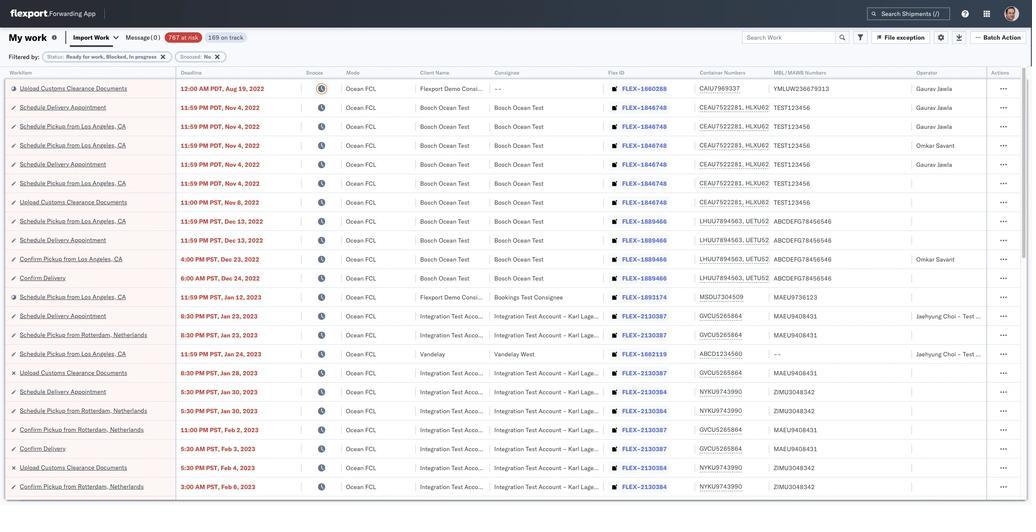 Task type: vqa. For each thing, say whether or not it's contained in the screenshot.


Task type: describe. For each thing, give the bounding box(es) containing it.
snoozed
[[180, 53, 200, 60]]

deadline button
[[176, 68, 293, 76]]

3 flex-2130384 from the top
[[622, 464, 667, 472]]

consignee button
[[490, 68, 596, 76]]

gaurav jawla for 1st 'schedule delivery appointment' button
[[917, 104, 953, 111]]

3 flex-1846748 from the top
[[622, 142, 667, 149]]

12:00 am pdt, aug 19, 2022
[[181, 85, 264, 93]]

origin
[[976, 312, 993, 320]]

aug
[[226, 85, 237, 93]]

3 resize handle column header from the left
[[331, 67, 342, 505]]

6 schedule from the top
[[20, 217, 45, 225]]

status
[[47, 53, 62, 60]]

msdu7304509
[[700, 293, 744, 301]]

3 1889466 from the top
[[641, 256, 667, 263]]

dec down 11:00 pm pst, nov 8, 2022
[[225, 218, 236, 225]]

gvcu5265864 for confirm pickup from rotterdam, netherlands
[[700, 426, 742, 434]]

snoozed : no
[[180, 53, 211, 60]]

2 1889466 from the top
[[641, 237, 667, 244]]

1 customs from the top
[[41, 84, 65, 92]]

3:00 am pst, feb 6, 2023
[[181, 483, 256, 491]]

3 ceau7522281, from the top
[[700, 141, 744, 149]]

ca for schedule pickup from los angeles, ca button corresponding to 11:59 pm pdt, nov 4, 2022
[[118, 179, 126, 187]]

3 maeu9408431 from the top
[[774, 369, 818, 377]]

1 gaurav from the top
[[917, 85, 936, 93]]

confirm pickup from rotterdam, netherlands button for 11:00 pm pst, feb 2, 2023
[[20, 425, 144, 435]]

demo for bookings
[[444, 293, 460, 301]]

4 1889466 from the top
[[641, 274, 667, 282]]

1 ceau7522281, from the top
[[700, 104, 744, 111]]

schedule delivery appointment link for 2nd 'schedule delivery appointment' button from the top of the page
[[20, 160, 106, 168]]

confirm for 4:00 pm pst, dec 23, 2022
[[20, 255, 42, 263]]

7 ocean fcl from the top
[[346, 199, 376, 206]]

resize handle column header for mode
[[406, 67, 416, 505]]

1 flex- from the top
[[622, 85, 641, 93]]

confirm delivery link for first confirm delivery button from the bottom of the page
[[20, 444, 66, 453]]

schedule pickup from los angeles, ca link for 11:59 pm pst, jan 24, 2023
[[20, 350, 126, 358]]

confirm pickup from los angeles, ca link
[[20, 255, 123, 263]]

confirm pickup from rotterdam, netherlands link for 3:00
[[20, 482, 144, 491]]

2 5:30 from the top
[[181, 407, 194, 415]]

los inside confirm pickup from los angeles, ca link
[[78, 255, 87, 263]]

mbl/mawb numbers button
[[770, 68, 904, 76]]

9 flex- from the top
[[622, 237, 641, 244]]

5 schedule delivery appointment from the top
[[20, 388, 106, 396]]

2 documents from the top
[[96, 198, 127, 206]]

demo for -
[[444, 85, 460, 93]]

flex id
[[609, 69, 625, 76]]

2130387 for confirm delivery
[[641, 445, 667, 453]]

work,
[[91, 53, 105, 60]]

confirm pickup from rotterdam, netherlands for 11:00 pm pst, feb 2, 2023
[[20, 426, 144, 434]]

ready
[[66, 53, 82, 60]]

schedule pickup from rotterdam, netherlands for 8:30 pm pst, jan 23, 2023
[[20, 331, 147, 339]]

11 resize handle column header from the left
[[1010, 67, 1021, 505]]

4 1846748 from the top
[[641, 161, 667, 168]]

4, for schedule delivery appointment link corresponding to 1st 'schedule delivery appointment' button
[[238, 104, 243, 111]]

pst, up the "4:00 pm pst, dec 23, 2022"
[[210, 237, 223, 244]]

track
[[229, 33, 243, 41]]

3,
[[233, 445, 239, 453]]

flex-1893174
[[622, 293, 667, 301]]

8,
[[237, 199, 243, 206]]

west
[[521, 350, 535, 358]]

confirm pickup from los angeles, ca button
[[20, 255, 123, 264]]

ymluw236679313
[[774, 85, 829, 93]]

5:30 pm pst, feb 4, 2023
[[181, 464, 255, 472]]

1 schedule from the top
[[20, 103, 45, 111]]

5 ceau7522281, hlxu6269489, hlxu8034992 from the top
[[700, 179, 834, 187]]

forwarding app link
[[10, 9, 96, 18]]

4 customs from the top
[[41, 464, 65, 472]]

dec up 6:00 am pst, dec 24, 2022
[[221, 256, 232, 263]]

3 upload customs clearance documents link from the top
[[20, 369, 127, 377]]

risk
[[188, 33, 198, 41]]

schedule pickup from los angeles, ca button for 11:59 pm pdt, nov 4, 2022
[[20, 179, 126, 188]]

schedule pickup from rotterdam, netherlands link for 5:30
[[20, 406, 147, 415]]

11:59 pm pst, jan 12, 2023
[[181, 293, 262, 301]]

pst, down the "4:00 pm pst, dec 23, 2022"
[[207, 274, 220, 282]]

maeu9408431 for confirm delivery
[[774, 445, 818, 453]]

gaurav jawla for upload customs clearance documents button for 12:00 am pdt, aug 19, 2022
[[917, 85, 953, 93]]

resize handle column header for container numbers
[[759, 67, 770, 505]]

jan up 28,
[[225, 350, 234, 358]]

2 1846748 from the top
[[641, 123, 667, 130]]

24, for 2023
[[236, 350, 245, 358]]

7 11:59 from the top
[[181, 237, 198, 244]]

import
[[73, 33, 93, 41]]

8 fcl from the top
[[365, 218, 376, 225]]

15 fcl from the top
[[365, 350, 376, 358]]

omkar savant for abcdefg78456546
[[917, 256, 955, 263]]

dec up the "4:00 pm pst, dec 23, 2022"
[[225, 237, 236, 244]]

4, for first schedule pickup from los angeles, ca link
[[238, 123, 243, 130]]

schedule pickup from los angeles, ca for 11:59 pm pdt, nov 4, 2022
[[20, 179, 126, 187]]

schedule pickup from rotterdam, netherlands for 5:30 pm pst, jan 30, 2023
[[20, 407, 147, 415]]

11:00 for 11:00 pm pst, nov 8, 2022
[[181, 199, 198, 206]]

3 gaurav from the top
[[917, 123, 936, 130]]

3 11:59 from the top
[[181, 142, 198, 149]]

2,
[[237, 426, 242, 434]]

2023 up '3:00 am pst, feb 6, 2023'
[[240, 464, 255, 472]]

18 ocean fcl from the top
[[346, 407, 376, 415]]

3 2130384 from the top
[[641, 464, 667, 472]]

no
[[204, 53, 211, 60]]

5 flex- from the top
[[622, 161, 641, 168]]

13 ocean fcl from the top
[[346, 312, 376, 320]]

5 ocean fcl from the top
[[346, 161, 376, 168]]

flexport for --
[[420, 85, 443, 93]]

11:00 for 11:00 pm pst, feb 2, 2023
[[181, 426, 198, 434]]

batch action button
[[970, 31, 1027, 44]]

10 flex- from the top
[[622, 256, 641, 263]]

forwarding app
[[49, 10, 96, 18]]

1 fcl from the top
[[365, 85, 376, 93]]

1 schedule pickup from los angeles, ca button from the top
[[20, 122, 126, 131]]

767 at risk
[[168, 33, 198, 41]]

am for 5:30
[[195, 445, 205, 453]]

12,
[[236, 293, 245, 301]]

4 abcdefg78456546 from the top
[[774, 274, 832, 282]]

resize handle column header for flex id
[[685, 67, 696, 505]]

6,
[[233, 483, 239, 491]]

3 hlxu8034992 from the top
[[791, 141, 834, 149]]

13 flex- from the top
[[622, 312, 641, 320]]

pst, up 11:59 pm pst, jan 24, 2023
[[206, 331, 219, 339]]

3 lhuu7894563, uetu5238478 from the top
[[700, 255, 788, 263]]

operator
[[917, 69, 937, 76]]

hlxu6269489, for third upload customs clearance documents link from the bottom
[[746, 198, 790, 206]]

confirm for 3:00 am pst, feb 6, 2023
[[20, 483, 42, 491]]

pst, down 8:30 pm pst, jan 28, 2023
[[206, 388, 219, 396]]

6 flex- from the top
[[622, 180, 641, 187]]

2 flex-2130387 from the top
[[622, 331, 667, 339]]

4 flex-2130384 from the top
[[622, 483, 667, 491]]

flex-1662119
[[622, 350, 667, 358]]

client name button
[[416, 68, 482, 76]]

vandelay for vandelay west
[[494, 350, 519, 358]]

batch
[[984, 33, 1001, 41]]

filtered by:
[[9, 53, 40, 61]]

feb for 6,
[[221, 483, 232, 491]]

confirm for 5:30 am pst, feb 3, 2023
[[20, 445, 42, 453]]

appointment for third 'schedule delivery appointment' button from the bottom
[[71, 236, 106, 244]]

client name
[[420, 69, 449, 76]]

2 schedule from the top
[[20, 122, 45, 130]]

flex-2130387 for confirm pickup from rotterdam, netherlands
[[622, 426, 667, 434]]

6 fcl from the top
[[365, 180, 376, 187]]

pst, up 8:30 pm pst, jan 28, 2023
[[210, 350, 223, 358]]

jaehyung choi - test destination agent
[[917, 350, 1026, 358]]

message (0)
[[126, 33, 161, 41]]

appointment for 4th 'schedule delivery appointment' button
[[71, 312, 106, 320]]

container
[[700, 69, 723, 76]]

1 documents from the top
[[96, 84, 127, 92]]

11 schedule from the top
[[20, 350, 45, 358]]

2 8:30 from the top
[[181, 331, 194, 339]]

filtered
[[9, 53, 30, 61]]

jaehyung choi - test origin agent
[[917, 312, 1010, 320]]

flex-2130387 for schedule delivery appointment
[[622, 312, 667, 320]]

4, for schedule delivery appointment link associated with 2nd 'schedule delivery appointment' button from the top of the page
[[238, 161, 243, 168]]

23, for schedule delivery appointment
[[232, 312, 241, 320]]

16 flex- from the top
[[622, 369, 641, 377]]

11 ocean fcl from the top
[[346, 274, 376, 282]]

3 upload customs clearance documents from the top
[[20, 369, 127, 377]]

mbl/mawb numbers
[[774, 69, 827, 76]]

container numbers button
[[696, 68, 761, 76]]

feb for 3,
[[221, 445, 232, 453]]

12 ocean fcl from the top
[[346, 293, 376, 301]]

6:00 am pst, dec 24, 2022
[[181, 274, 260, 282]]

schedule pickup from los angeles, ca button for 11:59 pm pst, jan 12, 2023
[[20, 293, 126, 302]]

exception
[[897, 33, 925, 41]]

2 gaurav from the top
[[917, 104, 936, 111]]

am for 12:00
[[199, 85, 209, 93]]

6 ceau7522281, from the top
[[700, 198, 744, 206]]

1 uetu5238478 from the top
[[746, 217, 788, 225]]

5 11:59 from the top
[[181, 180, 198, 187]]

5 hlxu6269489, from the top
[[746, 179, 790, 187]]

11:00 pm pst, nov 8, 2022
[[181, 199, 259, 206]]

2 flex-1846748 from the top
[[622, 123, 667, 130]]

5 schedule from the top
[[20, 179, 45, 187]]

vandelay west
[[494, 350, 535, 358]]

4 hlxu8034992 from the top
[[791, 160, 834, 168]]

destination
[[976, 350, 1008, 358]]

3 uetu5238478 from the top
[[746, 255, 788, 263]]

schedule pickup from rotterdam, netherlands button for 5:30 pm pst, jan 30, 2023
[[20, 406, 147, 416]]

4 upload customs clearance documents link from the top
[[20, 463, 127, 472]]

3 flex-2130387 from the top
[[622, 369, 667, 377]]

1 ceau7522281, hlxu6269489, hlxu8034992 from the top
[[700, 104, 834, 111]]

6 flex-1846748 from the top
[[622, 199, 667, 206]]

import work
[[73, 33, 109, 41]]

9 schedule from the top
[[20, 312, 45, 320]]

1 8:30 from the top
[[181, 312, 194, 320]]

choi for destination
[[944, 350, 956, 358]]

mode button
[[342, 68, 407, 76]]

2 schedule delivery appointment button from the top
[[20, 160, 106, 169]]

4 zimu3048342 from the top
[[774, 483, 815, 491]]

1662119
[[641, 350, 667, 358]]

workitem button
[[5, 68, 167, 76]]

1 13, from the top
[[237, 218, 247, 225]]

id
[[620, 69, 625, 76]]

bookings test consignee
[[494, 293, 563, 301]]

2 lhuu7894563, uetu5238478 from the top
[[700, 236, 788, 244]]

8:30 pm pst, jan 28, 2023
[[181, 369, 258, 377]]

17 ocean fcl from the top
[[346, 388, 376, 396]]

6 11:59 from the top
[[181, 218, 198, 225]]

schedule delivery appointment link for 4th 'schedule delivery appointment' button
[[20, 312, 106, 320]]

2130387 for confirm pickup from rotterdam, netherlands
[[641, 426, 667, 434]]

1 lhuu7894563, uetu5238478 from the top
[[700, 217, 788, 225]]

(0)
[[150, 33, 161, 41]]

batch action
[[984, 33, 1021, 41]]

rotterdam, for schedule pickup from rotterdam, netherlands "button" for 8:30 pm pst, jan 23, 2023
[[81, 331, 112, 339]]

maeu9736123
[[774, 293, 818, 301]]

1 schedule delivery appointment button from the top
[[20, 103, 106, 112]]

2 nyku9743990 from the top
[[700, 407, 742, 415]]

ca for confirm pickup from los angeles, ca button
[[114, 255, 123, 263]]

2023 down 8:30 pm pst, jan 28, 2023
[[243, 388, 258, 396]]

18 flex- from the top
[[622, 407, 641, 415]]

confirm pickup from rotterdam, netherlands for 3:00 am pst, feb 6, 2023
[[20, 483, 144, 491]]

schedule pickup from rotterdam, netherlands link for 8:30
[[20, 331, 147, 339]]

upload customs clearance documents button for 12:00 am pdt, aug 19, 2022
[[20, 84, 127, 93]]

flexport. image
[[10, 9, 49, 18]]

on
[[221, 33, 228, 41]]

dec up 11:59 pm pst, jan 12, 2023
[[221, 274, 233, 282]]

blocked,
[[106, 53, 128, 60]]

3 11:59 pm pdt, nov 4, 2022 from the top
[[181, 142, 260, 149]]

app
[[84, 10, 96, 18]]

169
[[208, 33, 219, 41]]

caiu7969337
[[700, 85, 740, 92]]

my work
[[9, 31, 47, 43]]

client
[[420, 69, 434, 76]]

3 upload from the top
[[20, 369, 39, 377]]

4 upload from the top
[[20, 464, 39, 472]]

1 upload from the top
[[20, 84, 39, 92]]

2023 right 28,
[[243, 369, 258, 377]]

2 ceau7522281, hlxu6269489, hlxu8034992 from the top
[[700, 122, 834, 130]]

1660288
[[641, 85, 667, 93]]

3:00
[[181, 483, 194, 491]]

4 lhuu7894563, from the top
[[700, 274, 744, 282]]

gaurav jawla for 2nd 'schedule delivery appointment' button from the top of the page
[[917, 161, 953, 168]]

jaehyung for jaehyung choi - test destination agent
[[917, 350, 942, 358]]

7 schedule from the top
[[20, 236, 45, 244]]

0 horizontal spatial --
[[494, 85, 502, 93]]

my
[[9, 31, 22, 43]]

flex-2130387 for confirm delivery
[[622, 445, 667, 453]]

16 fcl from the top
[[365, 369, 376, 377]]

2 13, from the top
[[237, 237, 247, 244]]

flex
[[609, 69, 618, 76]]

jan left '12,' in the bottom of the page
[[225, 293, 234, 301]]

8 schedule from the top
[[20, 293, 45, 301]]

snooze
[[306, 69, 323, 76]]

deadline
[[181, 69, 202, 76]]

flexport demo consignee for -
[[420, 85, 491, 93]]

: for snoozed
[[200, 53, 202, 60]]

workitem
[[9, 69, 32, 76]]

1 zimu3048342 from the top
[[774, 388, 815, 396]]

pickup inside confirm pickup from los angeles, ca link
[[43, 255, 62, 263]]

4 uetu5238478 from the top
[[746, 274, 788, 282]]

28,
[[232, 369, 241, 377]]

import work button
[[73, 33, 109, 41]]

by:
[[31, 53, 40, 61]]

omkar for abcdefg78456546
[[917, 256, 935, 263]]

schedule pickup from los angeles, ca for 11:59 pm pst, jan 12, 2023
[[20, 293, 126, 301]]

schedule pickup from los angeles, ca link for 11:59 pm pdt, nov 4, 2022
[[20, 179, 126, 187]]

action
[[1002, 33, 1021, 41]]

13 schedule from the top
[[20, 407, 45, 415]]

flex id button
[[604, 68, 687, 76]]

jawla for 2nd 'schedule delivery appointment' button from the top of the page
[[938, 161, 953, 168]]

4:00 pm pst, dec 23, 2022
[[181, 256, 259, 263]]

appointment for 1st 'schedule delivery appointment' button
[[71, 103, 106, 111]]

angeles, inside button
[[89, 255, 113, 263]]

19,
[[239, 85, 248, 93]]

10 fcl from the top
[[365, 256, 376, 263]]

2 schedule delivery appointment from the top
[[20, 160, 106, 168]]

2130387 for schedule delivery appointment
[[641, 312, 667, 320]]

bookings
[[494, 293, 520, 301]]

2023 down '12,' in the bottom of the page
[[243, 312, 258, 320]]



Task type: locate. For each thing, give the bounding box(es) containing it.
3 lhuu7894563, from the top
[[700, 255, 744, 263]]

22 flex- from the top
[[622, 483, 641, 491]]

0 vertical spatial --
[[494, 85, 502, 93]]

hlxu6269489, for schedule delivery appointment link corresponding to 1st 'schedule delivery appointment' button
[[746, 104, 790, 111]]

4,
[[238, 104, 243, 111], [238, 123, 243, 130], [238, 142, 243, 149], [238, 161, 243, 168], [238, 180, 243, 187], [233, 464, 239, 472]]

appointment for 2nd 'schedule delivery appointment' button from the top of the page
[[71, 160, 106, 168]]

1 flexport demo consignee from the top
[[420, 85, 491, 93]]

flexport demo consignee for bookings
[[420, 293, 491, 301]]

hlxu6269489, for 5th schedule pickup from los angeles, ca link from the bottom of the page
[[746, 141, 790, 149]]

1 vertical spatial confirm delivery
[[20, 445, 66, 453]]

Search Shipments (/) text field
[[867, 7, 951, 20]]

6 ceau7522281, hlxu6269489, hlxu8034992 from the top
[[700, 198, 834, 206]]

1 vertical spatial 30,
[[232, 407, 241, 415]]

file exception
[[885, 33, 925, 41]]

23, up 11:59 pm pst, jan 24, 2023
[[232, 331, 241, 339]]

resize handle column header for client name
[[480, 67, 490, 505]]

customs
[[41, 84, 65, 92], [41, 198, 65, 206], [41, 369, 65, 377], [41, 464, 65, 472]]

1893174
[[641, 293, 667, 301]]

0 vertical spatial 5:30 pm pst, jan 30, 2023
[[181, 388, 258, 396]]

1 savant from the top
[[936, 142, 955, 149]]

4 5:30 from the top
[[181, 464, 194, 472]]

schedule
[[20, 103, 45, 111], [20, 122, 45, 130], [20, 141, 45, 149], [20, 160, 45, 168], [20, 179, 45, 187], [20, 217, 45, 225], [20, 236, 45, 244], [20, 293, 45, 301], [20, 312, 45, 320], [20, 331, 45, 339], [20, 350, 45, 358], [20, 388, 45, 396], [20, 407, 45, 415]]

flex-1846748
[[622, 104, 667, 111], [622, 123, 667, 130], [622, 142, 667, 149], [622, 161, 667, 168], [622, 180, 667, 187], [622, 199, 667, 206]]

am up 5:30 pm pst, feb 4, 2023
[[195, 445, 205, 453]]

1 vertical spatial omkar
[[917, 256, 935, 263]]

13, up the "4:00 pm pst, dec 23, 2022"
[[237, 237, 247, 244]]

demo
[[444, 85, 460, 93], [444, 293, 460, 301]]

jawla for 1st 'schedule delivery appointment' button
[[938, 104, 953, 111]]

appointment for fifth 'schedule delivery appointment' button from the top
[[71, 388, 106, 396]]

2 confirm delivery link from the top
[[20, 444, 66, 453]]

5:30 down 8:30 pm pst, jan 28, 2023
[[181, 388, 194, 396]]

message
[[126, 33, 150, 41]]

1 vertical spatial flexport
[[420, 293, 443, 301]]

8:30 pm pst, jan 23, 2023 down 11:59 pm pst, jan 12, 2023
[[181, 312, 258, 320]]

:
[[62, 53, 64, 60], [200, 53, 202, 60]]

4 ceau7522281, hlxu6269489, hlxu8034992 from the top
[[700, 160, 834, 168]]

8 resize handle column header from the left
[[759, 67, 770, 505]]

hlxu6269489, for schedule delivery appointment link associated with 2nd 'schedule delivery appointment' button from the top of the page
[[746, 160, 790, 168]]

0 vertical spatial upload customs clearance documents button
[[20, 84, 127, 93]]

2023 right 6,
[[241, 483, 256, 491]]

confirm pickup from rotterdam, netherlands button
[[20, 425, 144, 435], [20, 482, 144, 492]]

omkar savant for test123456
[[917, 142, 955, 149]]

0 vertical spatial jaehyung
[[917, 312, 942, 320]]

0 vertical spatial 11:59 pm pst, dec 13, 2022
[[181, 218, 263, 225]]

bosch ocean test
[[420, 104, 470, 111], [494, 104, 544, 111], [420, 123, 470, 130], [494, 123, 544, 130], [420, 142, 470, 149], [494, 142, 544, 149], [420, 161, 470, 168], [494, 161, 544, 168], [420, 180, 470, 187], [494, 180, 544, 187], [420, 199, 470, 206], [494, 199, 544, 206], [420, 218, 470, 225], [494, 218, 544, 225], [420, 237, 470, 244], [494, 237, 544, 244], [420, 256, 470, 263], [494, 256, 544, 263], [420, 274, 470, 282], [494, 274, 544, 282]]

1 30, from the top
[[232, 388, 241, 396]]

8:30 down 6:00
[[181, 312, 194, 320]]

feb left 2,
[[225, 426, 235, 434]]

21 ocean fcl from the top
[[346, 464, 376, 472]]

3 1846748 from the top
[[641, 142, 667, 149]]

0 vertical spatial 8:30
[[181, 312, 194, 320]]

3 zimu3048342 from the top
[[774, 464, 815, 472]]

0 vertical spatial omkar savant
[[917, 142, 955, 149]]

4 flex-2130387 from the top
[[622, 426, 667, 434]]

3 appointment from the top
[[71, 236, 106, 244]]

jawla
[[938, 85, 953, 93], [938, 104, 953, 111], [938, 123, 953, 130], [938, 161, 953, 168]]

0 vertical spatial 24,
[[234, 274, 243, 282]]

2023 up 11:59 pm pst, jan 24, 2023
[[243, 331, 258, 339]]

1 confirm delivery link from the top
[[20, 274, 66, 282]]

0 vertical spatial schedule pickup from rotterdam, netherlands
[[20, 331, 147, 339]]

1 confirm delivery button from the top
[[20, 274, 66, 283]]

2 resize handle column header from the left
[[292, 67, 302, 505]]

numbers up ymluw236679313
[[805, 69, 827, 76]]

gvcu5265864 for schedule delivery appointment
[[700, 312, 742, 320]]

feb
[[225, 426, 235, 434], [221, 445, 232, 453], [221, 464, 231, 472], [221, 483, 232, 491]]

0 vertical spatial 8:30 pm pst, jan 23, 2023
[[181, 312, 258, 320]]

flex-1889466 button
[[609, 215, 669, 227], [609, 215, 669, 227], [609, 234, 669, 246], [609, 234, 669, 246], [609, 253, 669, 265], [609, 253, 669, 265], [609, 272, 669, 284], [609, 272, 669, 284]]

1 11:59 pm pdt, nov 4, 2022 from the top
[[181, 104, 260, 111]]

from inside button
[[64, 255, 76, 263]]

: for status
[[62, 53, 64, 60]]

5:30 am pst, feb 3, 2023
[[181, 445, 256, 453]]

schedule pickup from rotterdam, netherlands
[[20, 331, 147, 339], [20, 407, 147, 415]]

0 horizontal spatial numbers
[[724, 69, 746, 76]]

2 schedule pickup from los angeles, ca button from the top
[[20, 141, 126, 150]]

2 schedule pickup from rotterdam, netherlands link from the top
[[20, 406, 147, 415]]

5 1846748 from the top
[[641, 180, 667, 187]]

1889466
[[641, 218, 667, 225], [641, 237, 667, 244], [641, 256, 667, 263], [641, 274, 667, 282]]

1 horizontal spatial --
[[774, 350, 782, 358]]

9 ocean fcl from the top
[[346, 237, 376, 244]]

schedule pickup from rotterdam, netherlands button
[[20, 331, 147, 340], [20, 406, 147, 416]]

3 nyku9743990 from the top
[[700, 464, 742, 472]]

rotterdam, for confirm pickup from rotterdam, netherlands button corresponding to 11:00 pm pst, feb 2, 2023
[[78, 426, 108, 434]]

2 customs from the top
[[41, 198, 65, 206]]

1 flex-2130384 from the top
[[622, 388, 667, 396]]

numbers inside button
[[805, 69, 827, 76]]

30, down 28,
[[232, 388, 241, 396]]

2 test123456 from the top
[[774, 123, 810, 130]]

0 vertical spatial 11:00
[[181, 199, 198, 206]]

2 11:59 from the top
[[181, 123, 198, 130]]

5:30 pm pst, jan 30, 2023 up 11:00 pm pst, feb 2, 2023 on the bottom
[[181, 407, 258, 415]]

savant for abcdefg78456546
[[936, 256, 955, 263]]

2 vertical spatial 23,
[[232, 331, 241, 339]]

Search Work text field
[[742, 31, 836, 44]]

pst,
[[210, 199, 223, 206], [210, 218, 223, 225], [210, 237, 223, 244], [206, 256, 219, 263], [207, 274, 220, 282], [210, 293, 223, 301], [206, 312, 219, 320], [206, 331, 219, 339], [210, 350, 223, 358], [206, 369, 219, 377], [206, 388, 219, 396], [206, 407, 219, 415], [210, 426, 223, 434], [207, 445, 220, 453], [206, 464, 219, 472], [207, 483, 220, 491]]

feb up '3:00 am pst, feb 6, 2023'
[[221, 464, 231, 472]]

8:30 down 11:59 pm pst, jan 24, 2023
[[181, 369, 194, 377]]

1 vertical spatial upload customs clearance documents button
[[20, 198, 127, 207]]

1 vertical spatial choi
[[944, 350, 956, 358]]

5 hlxu8034992 from the top
[[791, 179, 834, 187]]

2023 right 3,
[[241, 445, 256, 453]]

progress
[[135, 53, 157, 60]]

uetu5238478
[[746, 217, 788, 225], [746, 236, 788, 244], [746, 255, 788, 263], [746, 274, 788, 282]]

pst, up the 5:30 am pst, feb 3, 2023
[[210, 426, 223, 434]]

1 vertical spatial flexport demo consignee
[[420, 293, 491, 301]]

4, for 5th schedule pickup from los angeles, ca link from the bottom of the page
[[238, 142, 243, 149]]

resize handle column header for mbl/mawb numbers
[[902, 67, 912, 505]]

1 vertical spatial agent
[[1009, 350, 1026, 358]]

2023 right 2,
[[244, 426, 259, 434]]

11:59 pm pst, dec 13, 2022 down 11:00 pm pst, nov 8, 2022
[[181, 218, 263, 225]]

agent right destination
[[1009, 350, 1026, 358]]

confirm for 11:00 pm pst, feb 2, 2023
[[20, 426, 42, 434]]

integration test account - karl lagerfeld
[[420, 312, 533, 320], [494, 312, 607, 320], [420, 331, 533, 339], [494, 331, 607, 339], [420, 369, 533, 377], [494, 369, 607, 377], [420, 388, 533, 396], [494, 388, 607, 396], [420, 407, 533, 415], [494, 407, 607, 415], [420, 426, 533, 434], [494, 426, 607, 434], [420, 445, 533, 453], [494, 445, 607, 453], [420, 464, 533, 472], [494, 464, 607, 472], [420, 483, 533, 491], [494, 483, 607, 491]]

ca for fifth schedule pickup from los angeles, ca button from the bottom
[[118, 141, 126, 149]]

jaehyung for jaehyung choi - test origin agent
[[917, 312, 942, 320]]

hlxu6269489, for first schedule pickup from los angeles, ca link
[[746, 122, 790, 130]]

am right 3:00
[[195, 483, 205, 491]]

vandelay for vandelay
[[420, 350, 445, 358]]

numbers for container numbers
[[724, 69, 746, 76]]

0 vertical spatial confirm pickup from rotterdam, netherlands
[[20, 426, 144, 434]]

forwarding
[[49, 10, 82, 18]]

file
[[885, 33, 895, 41]]

4 ocean fcl from the top
[[346, 142, 376, 149]]

0 vertical spatial savant
[[936, 142, 955, 149]]

confirm pickup from rotterdam, netherlands link for 11:00
[[20, 425, 144, 434]]

0 vertical spatial omkar
[[917, 142, 935, 149]]

: left ready
[[62, 53, 64, 60]]

ca
[[118, 122, 126, 130], [118, 141, 126, 149], [118, 179, 126, 187], [118, 217, 126, 225], [114, 255, 123, 263], [118, 293, 126, 301], [118, 350, 126, 358]]

abcd1234560
[[700, 350, 743, 358]]

feb for 2,
[[225, 426, 235, 434]]

1 vertical spatial 11:59 pm pst, dec 13, 2022
[[181, 237, 263, 244]]

pst, down 11:59 pm pst, jan 24, 2023
[[206, 369, 219, 377]]

resize handle column header for workitem
[[165, 67, 175, 505]]

0 vertical spatial flexport demo consignee
[[420, 85, 491, 93]]

actions
[[992, 69, 1010, 76]]

2 vertical spatial 8:30
[[181, 369, 194, 377]]

choi down jaehyung choi - test origin agent
[[944, 350, 956, 358]]

am right 6:00
[[195, 274, 205, 282]]

delivery
[[47, 103, 69, 111], [47, 160, 69, 168], [47, 236, 69, 244], [43, 274, 66, 282], [47, 312, 69, 320], [47, 388, 69, 396], [43, 445, 66, 453]]

0 vertical spatial 30,
[[232, 388, 241, 396]]

2 maeu9408431 from the top
[[774, 331, 818, 339]]

2 uetu5238478 from the top
[[746, 236, 788, 244]]

1 horizontal spatial :
[[200, 53, 202, 60]]

1 vertical spatial omkar savant
[[917, 256, 955, 263]]

numbers for mbl/mawb numbers
[[805, 69, 827, 76]]

pst, down 11:00 pm pst, nov 8, 2022
[[210, 218, 223, 225]]

schedule pickup from los angeles, ca button for 11:59 pm pst, jan 24, 2023
[[20, 350, 126, 359]]

pst, left "8,"
[[210, 199, 223, 206]]

8 ocean fcl from the top
[[346, 218, 376, 225]]

flex-1893174 button
[[609, 291, 669, 303], [609, 291, 669, 303]]

1 vertical spatial schedule pickup from rotterdam, netherlands link
[[20, 406, 147, 415]]

1 vertical spatial confirm pickup from rotterdam, netherlands
[[20, 483, 144, 491]]

2 5:30 pm pst, jan 30, 2023 from the top
[[181, 407, 258, 415]]

ceau7522281, hlxu6269489, hlxu8034992
[[700, 104, 834, 111], [700, 122, 834, 130], [700, 141, 834, 149], [700, 160, 834, 168], [700, 179, 834, 187], [700, 198, 834, 206]]

3 ceau7522281, hlxu6269489, hlxu8034992 from the top
[[700, 141, 834, 149]]

23, for confirm pickup from los angeles, ca
[[234, 256, 243, 263]]

4 clearance from the top
[[67, 464, 94, 472]]

mbl/mawb
[[774, 69, 804, 76]]

numbers up caiu7969337
[[724, 69, 746, 76]]

0 vertical spatial confirm pickup from rotterdam, netherlands link
[[20, 425, 144, 434]]

2022
[[249, 85, 264, 93], [245, 104, 260, 111], [245, 123, 260, 130], [245, 142, 260, 149], [245, 161, 260, 168], [245, 180, 260, 187], [244, 199, 259, 206], [248, 218, 263, 225], [248, 237, 263, 244], [244, 256, 259, 263], [245, 274, 260, 282]]

2 upload from the top
[[20, 198, 39, 206]]

0 vertical spatial confirm delivery button
[[20, 274, 66, 283]]

savant for test123456
[[936, 142, 955, 149]]

1 horizontal spatial numbers
[[805, 69, 827, 76]]

2023 up 8:30 pm pst, jan 28, 2023
[[247, 350, 262, 358]]

flexport demo consignee
[[420, 85, 491, 93], [420, 293, 491, 301]]

2023 up 11:00 pm pst, feb 2, 2023 on the bottom
[[243, 407, 258, 415]]

am for 3:00
[[195, 483, 205, 491]]

5:30
[[181, 388, 194, 396], [181, 407, 194, 415], [181, 445, 194, 453], [181, 464, 194, 472]]

8:30 pm pst, jan 23, 2023 up 11:59 pm pst, jan 24, 2023
[[181, 331, 258, 339]]

am right 12:00
[[199, 85, 209, 93]]

16 ocean fcl from the top
[[346, 369, 376, 377]]

11:00 pm pst, feb 2, 2023
[[181, 426, 259, 434]]

upload customs clearance documents link
[[20, 84, 127, 93], [20, 198, 127, 206], [20, 369, 127, 377], [20, 463, 127, 472]]

rotterdam, for confirm pickup from rotterdam, netherlands button corresponding to 3:00 am pst, feb 6, 2023
[[78, 483, 108, 491]]

schedule delivery appointment link for third 'schedule delivery appointment' button from the bottom
[[20, 236, 106, 244]]

angeles,
[[93, 122, 116, 130], [93, 141, 116, 149], [93, 179, 116, 187], [93, 217, 116, 225], [89, 255, 113, 263], [93, 293, 116, 301], [93, 350, 116, 358]]

jawla for upload customs clearance documents button for 12:00 am pdt, aug 19, 2022
[[938, 85, 953, 93]]

confirm pickup from rotterdam, netherlands
[[20, 426, 144, 434], [20, 483, 144, 491]]

pickup
[[47, 122, 66, 130], [47, 141, 66, 149], [47, 179, 66, 187], [47, 217, 66, 225], [43, 255, 62, 263], [47, 293, 66, 301], [47, 331, 66, 339], [47, 350, 66, 358], [47, 407, 66, 415], [43, 426, 62, 434], [43, 483, 62, 491]]

mode
[[346, 69, 359, 76]]

23, up 6:00 am pst, dec 24, 2022
[[234, 256, 243, 263]]

0 vertical spatial 13,
[[237, 218, 247, 225]]

2 flexport demo consignee from the top
[[420, 293, 491, 301]]

pst, down 11:59 pm pst, jan 12, 2023
[[206, 312, 219, 320]]

15 ocean fcl from the top
[[346, 350, 376, 358]]

agent for jaehyung choi - test origin agent
[[994, 312, 1010, 320]]

23,
[[234, 256, 243, 263], [232, 312, 241, 320], [232, 331, 241, 339]]

1 vertical spatial 24,
[[236, 350, 245, 358]]

2 upload customs clearance documents link from the top
[[20, 198, 127, 206]]

1 vertical spatial --
[[774, 350, 782, 358]]

11:59 pm pst, dec 13, 2022 up the "4:00 pm pst, dec 23, 2022"
[[181, 237, 263, 244]]

1 vertical spatial demo
[[444, 293, 460, 301]]

5:30 pm pst, jan 30, 2023 down 8:30 pm pst, jan 28, 2023
[[181, 388, 258, 396]]

pst, down 6:00 am pst, dec 24, 2022
[[210, 293, 223, 301]]

2 flex- from the top
[[622, 104, 641, 111]]

schedule pickup from los angeles, ca link for 11:59 pm pst, jan 12, 2023
[[20, 293, 126, 301]]

pst, down 5:30 pm pst, feb 4, 2023
[[207, 483, 220, 491]]

schedule delivery appointment link for 1st 'schedule delivery appointment' button
[[20, 103, 106, 111]]

1 vertical spatial 13,
[[237, 237, 247, 244]]

12:00
[[181, 85, 198, 93]]

netherlands
[[114, 331, 147, 339], [114, 407, 147, 415], [110, 426, 144, 434], [110, 483, 144, 491]]

gaurav jawla
[[917, 85, 953, 93], [917, 104, 953, 111], [917, 123, 953, 130], [917, 161, 953, 168]]

resize handle column header
[[165, 67, 175, 505], [292, 67, 302, 505], [331, 67, 342, 505], [406, 67, 416, 505], [480, 67, 490, 505], [594, 67, 604, 505], [685, 67, 696, 505], [759, 67, 770, 505], [902, 67, 912, 505], [976, 67, 987, 505], [1010, 67, 1021, 505]]

schedule delivery appointment button
[[20, 103, 106, 112], [20, 160, 106, 169], [20, 236, 106, 245], [20, 312, 106, 321], [20, 387, 106, 397]]

1 vertical spatial 8:30
[[181, 331, 194, 339]]

jan up 11:59 pm pst, jan 24, 2023
[[221, 331, 230, 339]]

2023 right '12,' in the bottom of the page
[[247, 293, 262, 301]]

vandelay
[[420, 350, 445, 358], [494, 350, 519, 358]]

-
[[494, 85, 498, 93], [498, 85, 502, 93], [489, 312, 493, 320], [563, 312, 567, 320], [958, 312, 962, 320], [489, 331, 493, 339], [563, 331, 567, 339], [774, 350, 778, 358], [778, 350, 782, 358], [958, 350, 962, 358], [489, 369, 493, 377], [563, 369, 567, 377], [489, 388, 493, 396], [563, 388, 567, 396], [489, 407, 493, 415], [563, 407, 567, 415], [489, 426, 493, 434], [563, 426, 567, 434], [489, 445, 493, 453], [563, 445, 567, 453], [489, 464, 493, 472], [563, 464, 567, 472], [489, 483, 493, 491], [563, 483, 567, 491]]

feb left 3,
[[221, 445, 232, 453]]

0 vertical spatial 23,
[[234, 256, 243, 263]]

ca inside button
[[114, 255, 123, 263]]

ca for schedule pickup from los angeles, ca button related to 11:59 pm pst, jan 12, 2023
[[118, 293, 126, 301]]

1 vertical spatial 23,
[[232, 312, 241, 320]]

schedule pickup from los angeles, ca link for 11:59 pm pst, dec 13, 2022
[[20, 217, 126, 225]]

2 11:00 from the top
[[181, 426, 198, 434]]

1 demo from the top
[[444, 85, 460, 93]]

2 fcl from the top
[[365, 104, 376, 111]]

4 nyku9743990 from the top
[[700, 483, 742, 491]]

2 schedule delivery appointment link from the top
[[20, 160, 106, 168]]

pst, up 5:30 pm pst, feb 4, 2023
[[207, 445, 220, 453]]

8:30 up 11:59 pm pst, jan 24, 2023
[[181, 331, 194, 339]]

0 vertical spatial schedule pickup from rotterdam, netherlands button
[[20, 331, 147, 340]]

flex-2130384
[[622, 388, 667, 396], [622, 407, 667, 415], [622, 464, 667, 472], [622, 483, 667, 491]]

confirm inside button
[[20, 255, 42, 263]]

feb left 6,
[[221, 483, 232, 491]]

19 flex- from the top
[[622, 426, 641, 434]]

2 upload customs clearance documents button from the top
[[20, 198, 127, 207]]

7 fcl from the top
[[365, 199, 376, 206]]

0 vertical spatial confirm delivery
[[20, 274, 66, 282]]

11:00
[[181, 199, 198, 206], [181, 426, 198, 434]]

numbers
[[724, 69, 746, 76], [805, 69, 827, 76]]

flex-1660288 button
[[609, 83, 669, 95], [609, 83, 669, 95]]

account
[[465, 312, 487, 320], [539, 312, 562, 320], [465, 331, 487, 339], [539, 331, 562, 339], [465, 369, 487, 377], [539, 369, 562, 377], [465, 388, 487, 396], [539, 388, 562, 396], [465, 407, 487, 415], [539, 407, 562, 415], [465, 426, 487, 434], [539, 426, 562, 434], [465, 445, 487, 453], [539, 445, 562, 453], [465, 464, 487, 472], [539, 464, 562, 472], [465, 483, 487, 491], [539, 483, 562, 491]]

24, up '12,' in the bottom of the page
[[234, 274, 243, 282]]

for
[[83, 53, 90, 60]]

1 test123456 from the top
[[774, 104, 810, 111]]

pst, down the 5:30 am pst, feb 3, 2023
[[206, 464, 219, 472]]

1 vertical spatial savant
[[936, 256, 955, 263]]

upload customs clearance documents button
[[20, 84, 127, 93], [20, 198, 127, 207]]

flexport for bookings test consignee
[[420, 293, 443, 301]]

0 horizontal spatial :
[[62, 53, 64, 60]]

24, for 2022
[[234, 274, 243, 282]]

confirm delivery link for 1st confirm delivery button from the top
[[20, 274, 66, 282]]

confirm delivery button
[[20, 274, 66, 283], [20, 444, 66, 454]]

lhuu7894563, uetu5238478
[[700, 217, 788, 225], [700, 236, 788, 244], [700, 255, 788, 263], [700, 274, 788, 282]]

schedule pickup from rotterdam, netherlands button for 8:30 pm pst, jan 23, 2023
[[20, 331, 147, 340]]

23, down '12,' in the bottom of the page
[[232, 312, 241, 320]]

1 vertical spatial schedule pickup from rotterdam, netherlands button
[[20, 406, 147, 416]]

test123456
[[774, 104, 810, 111], [774, 123, 810, 130], [774, 142, 810, 149], [774, 161, 810, 168], [774, 180, 810, 187], [774, 199, 810, 206]]

jan down 11:59 pm pst, jan 12, 2023
[[221, 312, 230, 320]]

4 test123456 from the top
[[774, 161, 810, 168]]

20 fcl from the top
[[365, 445, 376, 453]]

agent right origin
[[994, 312, 1010, 320]]

gaurav
[[917, 85, 936, 93], [917, 104, 936, 111], [917, 123, 936, 130], [917, 161, 936, 168]]

30,
[[232, 388, 241, 396], [232, 407, 241, 415]]

4 schedule delivery appointment button from the top
[[20, 312, 106, 321]]

karl
[[494, 312, 505, 320], [568, 312, 579, 320], [494, 331, 505, 339], [568, 331, 579, 339], [494, 369, 505, 377], [568, 369, 579, 377], [494, 388, 505, 396], [568, 388, 579, 396], [494, 407, 505, 415], [568, 407, 579, 415], [494, 426, 505, 434], [568, 426, 579, 434], [494, 445, 505, 453], [568, 445, 579, 453], [494, 464, 505, 472], [568, 464, 579, 472], [494, 483, 505, 491], [568, 483, 579, 491]]

0 vertical spatial schedule pickup from rotterdam, netherlands link
[[20, 331, 147, 339]]

2 confirm from the top
[[20, 274, 42, 282]]

omkar for test123456
[[917, 142, 935, 149]]

11:59
[[181, 104, 198, 111], [181, 123, 198, 130], [181, 142, 198, 149], [181, 161, 198, 168], [181, 180, 198, 187], [181, 218, 198, 225], [181, 237, 198, 244], [181, 293, 198, 301], [181, 350, 198, 358]]

0 vertical spatial demo
[[444, 85, 460, 93]]

1 11:00 from the top
[[181, 199, 198, 206]]

5 schedule pickup from los angeles, ca from the top
[[20, 293, 126, 301]]

2 confirm pickup from rotterdam, netherlands link from the top
[[20, 482, 144, 491]]

1 vertical spatial confirm pickup from rotterdam, netherlands button
[[20, 482, 144, 492]]

choi left origin
[[944, 312, 956, 320]]

name
[[436, 69, 449, 76]]

5:30 up 5:30 pm pst, feb 4, 2023
[[181, 445, 194, 453]]

resize handle column header for consignee
[[594, 67, 604, 505]]

2130387
[[641, 312, 667, 320], [641, 331, 667, 339], [641, 369, 667, 377], [641, 426, 667, 434], [641, 445, 667, 453]]

5 appointment from the top
[[71, 388, 106, 396]]

12 fcl from the top
[[365, 293, 376, 301]]

schedule pickup from los angeles, ca button for 11:59 pm pst, dec 13, 2022
[[20, 217, 126, 226]]

2 schedule pickup from rotterdam, netherlands from the top
[[20, 407, 147, 415]]

jan down 8:30 pm pst, jan 28, 2023
[[221, 388, 230, 396]]

ocean
[[346, 85, 364, 93], [346, 104, 364, 111], [439, 104, 457, 111], [513, 104, 531, 111], [346, 123, 364, 130], [439, 123, 457, 130], [513, 123, 531, 130], [346, 142, 364, 149], [439, 142, 457, 149], [513, 142, 531, 149], [346, 161, 364, 168], [439, 161, 457, 168], [513, 161, 531, 168], [346, 180, 364, 187], [439, 180, 457, 187], [513, 180, 531, 187], [346, 199, 364, 206], [439, 199, 457, 206], [513, 199, 531, 206], [346, 218, 364, 225], [439, 218, 457, 225], [513, 218, 531, 225], [346, 237, 364, 244], [439, 237, 457, 244], [513, 237, 531, 244], [346, 256, 364, 263], [439, 256, 457, 263], [513, 256, 531, 263], [346, 274, 364, 282], [439, 274, 457, 282], [513, 274, 531, 282], [346, 293, 364, 301], [346, 312, 364, 320], [346, 331, 364, 339], [346, 350, 364, 358], [346, 369, 364, 377], [346, 388, 364, 396], [346, 407, 364, 415], [346, 426, 364, 434], [346, 445, 364, 453], [346, 464, 364, 472], [346, 483, 364, 491]]

am for 6:00
[[195, 274, 205, 282]]

4:00
[[181, 256, 194, 263]]

0 vertical spatial confirm delivery link
[[20, 274, 66, 282]]

5:30 up 11:00 pm pst, feb 2, 2023 on the bottom
[[181, 407, 194, 415]]

numbers inside button
[[724, 69, 746, 76]]

11:59 pm pst, jan 24, 2023
[[181, 350, 262, 358]]

rotterdam, for schedule pickup from rotterdam, netherlands "button" associated with 5:30 pm pst, jan 30, 2023
[[81, 407, 112, 415]]

1 vertical spatial 11:00
[[181, 426, 198, 434]]

5 11:59 pm pdt, nov 4, 2022 from the top
[[181, 180, 260, 187]]

jan up 11:00 pm pst, feb 2, 2023 on the bottom
[[221, 407, 230, 415]]

: left no
[[200, 53, 202, 60]]

3 5:30 from the top
[[181, 445, 194, 453]]

confirm pickup from rotterdam, netherlands button for 3:00 am pst, feb 6, 2023
[[20, 482, 144, 492]]

1 vertical spatial schedule pickup from rotterdam, netherlands
[[20, 407, 147, 415]]

30, up 2,
[[232, 407, 241, 415]]

13, down "8,"
[[237, 218, 247, 225]]

0 vertical spatial flexport
[[420, 85, 443, 93]]

2 gvcu5265864 from the top
[[700, 331, 742, 339]]

0 vertical spatial choi
[[944, 312, 956, 320]]

3 schedule from the top
[[20, 141, 45, 149]]

choi
[[944, 312, 956, 320], [944, 350, 956, 358]]

6:00
[[181, 274, 194, 282]]

schedule pickup from los angeles, ca for 11:59 pm pst, dec 13, 2022
[[20, 217, 126, 225]]

4 schedule delivery appointment from the top
[[20, 312, 106, 320]]

1 vertical spatial confirm delivery button
[[20, 444, 66, 454]]

5 test123456 from the top
[[774, 180, 810, 187]]

4 hlxu6269489, from the top
[[746, 160, 790, 168]]

work
[[94, 33, 109, 41]]

schedule pickup from los angeles, ca for 11:59 pm pst, jan 24, 2023
[[20, 350, 126, 358]]

0 horizontal spatial vandelay
[[420, 350, 445, 358]]

9 11:59 from the top
[[181, 350, 198, 358]]

consignee inside "button"
[[494, 69, 519, 76]]

ca for 6th schedule pickup from los angeles, ca button from the bottom of the page
[[118, 122, 126, 130]]

0 vertical spatial agent
[[994, 312, 1010, 320]]

maeu9408431 for schedule delivery appointment
[[774, 312, 818, 320]]

5:30 up 3:00
[[181, 464, 194, 472]]

1 flex-1889466 from the top
[[622, 218, 667, 225]]

1 vertical spatial confirm pickup from rotterdam, netherlands link
[[20, 482, 144, 491]]

0 vertical spatial confirm pickup from rotterdam, netherlands button
[[20, 425, 144, 435]]

2 confirm delivery button from the top
[[20, 444, 66, 454]]

feb for 4,
[[221, 464, 231, 472]]

4 flex-1846748 from the top
[[622, 161, 667, 168]]

maeu9408431 for confirm pickup from rotterdam, netherlands
[[774, 426, 818, 434]]

schedule delivery appointment link for fifth 'schedule delivery appointment' button from the top
[[20, 387, 106, 396]]

1 schedule pickup from los angeles, ca from the top
[[20, 122, 126, 130]]

pst, up 6:00 am pst, dec 24, 2022
[[206, 256, 219, 263]]

gvcu5265864 for confirm delivery
[[700, 445, 742, 453]]

1 vertical spatial 8:30 pm pst, jan 23, 2023
[[181, 331, 258, 339]]

2 schedule pickup from los angeles, ca link from the top
[[20, 141, 126, 149]]

14 fcl from the top
[[365, 331, 376, 339]]

status : ready for work, blocked, in progress
[[47, 53, 157, 60]]

5 resize handle column header from the left
[[480, 67, 490, 505]]

10 schedule from the top
[[20, 331, 45, 339]]

jan left 28,
[[221, 369, 230, 377]]

upload
[[20, 84, 39, 92], [20, 198, 39, 206], [20, 369, 39, 377], [20, 464, 39, 472]]

1 vertical spatial jaehyung
[[917, 350, 942, 358]]

in
[[129, 53, 134, 60]]

3 schedule delivery appointment link from the top
[[20, 236, 106, 244]]

savant
[[936, 142, 955, 149], [936, 256, 955, 263]]

1 : from the left
[[62, 53, 64, 60]]

1 ocean fcl from the top
[[346, 85, 376, 93]]

flex-
[[622, 85, 641, 93], [622, 104, 641, 111], [622, 123, 641, 130], [622, 142, 641, 149], [622, 161, 641, 168], [622, 180, 641, 187], [622, 199, 641, 206], [622, 218, 641, 225], [622, 237, 641, 244], [622, 256, 641, 263], [622, 274, 641, 282], [622, 293, 641, 301], [622, 312, 641, 320], [622, 331, 641, 339], [622, 350, 641, 358], [622, 369, 641, 377], [622, 388, 641, 396], [622, 407, 641, 415], [622, 426, 641, 434], [622, 445, 641, 453], [622, 464, 641, 472], [622, 483, 641, 491]]

ca for 11:59 pm pst, dec 13, 2022 schedule pickup from los angeles, ca button
[[118, 217, 126, 225]]

22 fcl from the top
[[365, 483, 376, 491]]

hlxu6269489,
[[746, 104, 790, 111], [746, 122, 790, 130], [746, 141, 790, 149], [746, 160, 790, 168], [746, 179, 790, 187], [746, 198, 790, 206]]

pst, up 11:00 pm pst, feb 2, 2023 on the bottom
[[206, 407, 219, 415]]

1 vertical spatial confirm delivery link
[[20, 444, 66, 453]]

4 jawla from the top
[[938, 161, 953, 168]]

maeu9408431
[[774, 312, 818, 320], [774, 331, 818, 339], [774, 369, 818, 377], [774, 426, 818, 434], [774, 445, 818, 453]]

1 horizontal spatial vandelay
[[494, 350, 519, 358]]

confirm
[[20, 255, 42, 263], [20, 274, 42, 282], [20, 426, 42, 434], [20, 445, 42, 453], [20, 483, 42, 491]]

1 vertical spatial 5:30 pm pst, jan 30, 2023
[[181, 407, 258, 415]]

24, up 28,
[[236, 350, 245, 358]]



